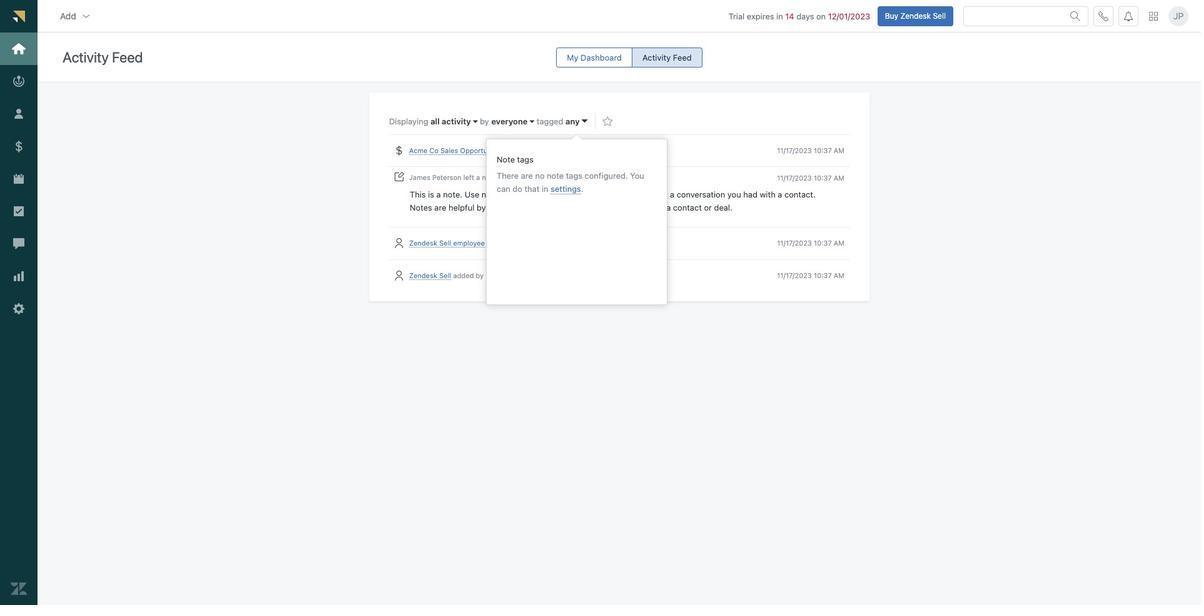 Task type: vqa. For each thing, say whether or not it's contained in the screenshot.
chevron down image
yes



Task type: locate. For each thing, give the bounding box(es) containing it.
2 vertical spatial zendesk
[[409, 271, 437, 279]]

3 10:37 from the top
[[814, 239, 832, 247]]

zendesk sell employee link
[[409, 239, 485, 248]]

am
[[834, 146, 845, 155], [834, 174, 845, 182], [834, 239, 845, 247], [834, 271, 845, 279]]

3 am from the top
[[834, 239, 845, 247]]

a up "contact"
[[670, 190, 675, 200]]

1 horizontal spatial added
[[487, 239, 508, 247]]

my dashboard
[[567, 52, 622, 62]]

conversation
[[677, 190, 725, 200]]

0 horizontal spatial with
[[648, 203, 664, 213]]

employee
[[453, 239, 485, 247]]

0 horizontal spatial added
[[453, 271, 474, 279]]

activity right dashboard
[[643, 52, 671, 62]]

in inside there are no note tags configured. you can do that in
[[542, 184, 549, 194]]

add
[[60, 10, 76, 21]]

1 horizontal spatial activity feed
[[643, 52, 692, 62]]

1 11/17/2023 10:37 am from the top
[[777, 146, 845, 155]]

left
[[464, 174, 474, 182]]

activity feed
[[63, 49, 143, 66], [643, 52, 692, 62]]

sell right buy
[[933, 11, 946, 20]]

1 vertical spatial acme co sales opportunity link
[[510, 174, 600, 182]]

is
[[428, 190, 434, 200]]

zendesk up zendesk sell link
[[409, 239, 437, 247]]

buy
[[885, 11, 899, 20]]

note left the for
[[482, 174, 497, 182]]

11/17/2023 10:37 am for acme co sales opportunity $0.00 added by
[[777, 146, 845, 155]]

caret down image
[[582, 116, 588, 126], [473, 118, 478, 126]]

11/17/2023 for james peterson
[[777, 271, 812, 279]]

about
[[570, 190, 592, 200]]

buy zendesk sell
[[885, 11, 946, 20]]

trial
[[729, 11, 745, 21]]

co down all
[[430, 146, 439, 155]]

trial expires in 14 days on 12/01/2023
[[729, 11, 870, 21]]

in right that
[[542, 184, 549, 194]]

that
[[525, 184, 540, 194]]

0 vertical spatial tags
[[517, 155, 534, 165]]

0 vertical spatial co
[[430, 146, 439, 155]]

1 vertical spatial sell
[[439, 239, 451, 247]]

0 horizontal spatial opportunity
[[460, 146, 500, 155]]

0 vertical spatial added
[[523, 146, 543, 155]]

added right employee
[[487, 239, 508, 247]]

with right had
[[760, 190, 776, 200]]

a right is
[[437, 190, 441, 200]]

0 horizontal spatial acme co sales opportunity link
[[409, 146, 500, 155]]

feed
[[112, 49, 143, 66], [673, 52, 692, 62]]

1 vertical spatial opportunity
[[561, 174, 600, 182]]

3 11/17/2023 10:37 am from the top
[[777, 239, 845, 247]]

zendesk right buy
[[901, 11, 931, 20]]

expires
[[747, 11, 774, 21]]

1 vertical spatial acme
[[510, 174, 528, 182]]

0 vertical spatial or
[[660, 190, 668, 200]]

4 am from the top
[[834, 271, 845, 279]]

1 horizontal spatial are
[[521, 171, 533, 181]]

search image
[[1071, 11, 1081, 21]]

acme co sales opportunity link up settings at the top left
[[510, 174, 600, 182]]

are down note.
[[434, 203, 446, 213]]

4 10:37 from the top
[[814, 271, 832, 279]]

1 10:37 from the top
[[814, 146, 832, 155]]

tags
[[517, 155, 534, 165], [566, 171, 583, 181]]

sales
[[441, 146, 458, 155], [541, 174, 559, 182]]

added down zendesk sell employee added by
[[453, 271, 474, 279]]

1 horizontal spatial acme co sales opportunity link
[[510, 174, 600, 182]]

acme down the displaying
[[409, 146, 428, 155]]

zendesk down zendesk sell employee link
[[409, 271, 437, 279]]

0 horizontal spatial caret down image
[[473, 118, 478, 126]]

1 vertical spatial are
[[434, 203, 446, 213]]

0 horizontal spatial tags
[[517, 155, 534, 165]]

am for james peterson
[[834, 271, 845, 279]]

a
[[476, 174, 480, 182], [437, 190, 441, 200], [594, 190, 598, 200], [618, 190, 623, 200], [670, 190, 675, 200], [778, 190, 782, 200], [520, 203, 525, 213], [667, 203, 671, 213]]

11/17/2023 10:37 am
[[777, 146, 845, 155], [777, 174, 845, 182], [777, 239, 845, 247], [777, 271, 845, 279]]

acme up do
[[510, 174, 528, 182]]

added right $0.00
[[523, 146, 543, 155]]

caret down image right any
[[582, 116, 588, 126]]

to
[[505, 190, 513, 200]]

1 horizontal spatial sales
[[541, 174, 559, 182]]

james
[[409, 174, 430, 182], [486, 271, 507, 279]]

sell
[[933, 11, 946, 20], [439, 239, 451, 247], [439, 271, 451, 279]]

a right call,
[[618, 190, 623, 200]]

0 vertical spatial acme
[[409, 146, 428, 155]]

are left no
[[521, 171, 533, 181]]

in
[[777, 11, 783, 21], [542, 184, 549, 194]]

any
[[566, 116, 580, 126]]

sell down zendesk sell employee link
[[439, 271, 451, 279]]

days
[[797, 11, 814, 21]]

activity
[[63, 49, 109, 66], [643, 52, 671, 62]]

settings
[[551, 184, 581, 194]]

11/17/2023 10:37 am for zendesk sell employee added by
[[777, 239, 845, 247]]

james peterson left a note for acme co sales opportunity
[[409, 174, 600, 182]]

sales down all activity
[[441, 146, 458, 155]]

0 vertical spatial are
[[521, 171, 533, 181]]

0 horizontal spatial james
[[409, 174, 430, 182]]

tags right note
[[517, 155, 534, 165]]

james up this
[[409, 174, 430, 182]]

note right no
[[547, 171, 564, 181]]

note.
[[443, 190, 462, 200]]

0 horizontal spatial peterson
[[432, 174, 462, 182]]

on
[[817, 11, 826, 21]]

0 horizontal spatial or
[[660, 190, 668, 200]]

zendesk
[[901, 11, 931, 20], [409, 239, 437, 247], [409, 271, 437, 279]]

james down zendesk sell employee added by
[[486, 271, 507, 279]]

2 vertical spatial sell
[[439, 271, 451, 279]]

chevron down image
[[81, 11, 91, 21]]

1 vertical spatial peterson
[[509, 271, 538, 279]]

4 11/17/2023 from the top
[[777, 271, 812, 279]]

a left contact.
[[778, 190, 782, 200]]

11/17/2023
[[777, 146, 812, 155], [777, 174, 812, 182], [777, 239, 812, 247], [777, 271, 812, 279]]

sell left employee
[[439, 239, 451, 247]]

0 vertical spatial peterson
[[432, 174, 462, 182]]

zendesk for zendesk sell added by james peterson
[[409, 271, 437, 279]]

0 horizontal spatial activity
[[63, 49, 109, 66]]

opportunity up "."
[[561, 174, 600, 182]]

co up that
[[530, 174, 539, 182]]

configured.
[[585, 171, 628, 181]]

by down use
[[477, 203, 486, 213]]

acme co sales opportunity link
[[409, 146, 500, 155], [510, 174, 600, 182]]

0 horizontal spatial acme
[[409, 146, 428, 155]]

caret down image inside the all activity link
[[473, 118, 478, 126]]

updates
[[537, 190, 568, 200]]

you
[[630, 171, 644, 181]]

tags up settings . at the top left
[[566, 171, 583, 181]]

with
[[760, 190, 776, 200], [648, 203, 664, 213]]

sales up updates
[[541, 174, 559, 182]]

1 horizontal spatial peterson
[[509, 271, 538, 279]]

by
[[480, 116, 489, 126], [545, 146, 553, 155], [477, 203, 486, 213], [509, 239, 517, 247], [476, 271, 484, 279]]

2 11/17/2023 from the top
[[777, 174, 812, 182]]

acme co sales opportunity link down the all activity link
[[409, 146, 500, 155]]

co
[[430, 146, 439, 155], [530, 174, 539, 182]]

0 horizontal spatial co
[[430, 146, 439, 155]]

0 horizontal spatial are
[[434, 203, 446, 213]]

note
[[547, 171, 564, 181], [482, 174, 497, 182]]

caret down image right activity in the left top of the page
[[473, 118, 478, 126]]

1 vertical spatial in
[[542, 184, 549, 194]]

1 horizontal spatial feed
[[673, 52, 692, 62]]

calls image
[[1099, 11, 1109, 21]]

3 11/17/2023 from the top
[[777, 239, 812, 247]]

1 horizontal spatial acme
[[510, 174, 528, 182]]

1 horizontal spatial tags
[[566, 171, 583, 181]]

or right the meeting,
[[660, 190, 668, 200]]

settings link
[[551, 184, 581, 195]]

0 horizontal spatial in
[[542, 184, 549, 194]]

1 11/17/2023 from the top
[[777, 146, 812, 155]]

1 horizontal spatial or
[[704, 203, 712, 213]]

2 10:37 from the top
[[814, 174, 832, 182]]

are
[[521, 171, 533, 181], [434, 203, 446, 213]]

activity down "chevron down" icon
[[63, 49, 109, 66]]

opportunity
[[460, 146, 500, 155], [561, 174, 600, 182]]

buy zendesk sell button
[[878, 6, 954, 26]]

1 vertical spatial james
[[486, 271, 507, 279]]

opportunity up left on the left top of the page
[[460, 146, 500, 155]]

0 vertical spatial sell
[[933, 11, 946, 20]]

0 vertical spatial with
[[760, 190, 776, 200]]

11/17/2023 for acme co sales opportunity $0.00 added by
[[777, 146, 812, 155]]

1 vertical spatial sales
[[541, 174, 559, 182]]

or
[[660, 190, 668, 200], [704, 203, 712, 213]]

with down the meeting,
[[648, 203, 664, 213]]

1 horizontal spatial note
[[547, 171, 564, 181]]

10:37
[[814, 146, 832, 155], [814, 174, 832, 182], [814, 239, 832, 247], [814, 271, 832, 279]]

sell for zendesk sell employee added by
[[439, 239, 451, 247]]

0 vertical spatial sales
[[441, 146, 458, 155]]

1 vertical spatial co
[[530, 174, 539, 182]]

1 vertical spatial tags
[[566, 171, 583, 181]]

zendesk products image
[[1149, 12, 1158, 20]]

am for zendesk sell employee added by
[[834, 239, 845, 247]]

1 vertical spatial zendesk
[[409, 239, 437, 247]]

meeting,
[[625, 190, 658, 200]]

peterson
[[432, 174, 462, 182], [509, 271, 538, 279]]

0 vertical spatial zendesk
[[901, 11, 931, 20]]

10:37 for zendesk sell employee added by
[[814, 239, 832, 247]]

in left 14
[[777, 11, 783, 21]]

or down conversation
[[704, 203, 712, 213]]

am for acme co sales opportunity $0.00 added by
[[834, 146, 845, 155]]

zendesk inside 'button'
[[901, 11, 931, 20]]

notes
[[482, 190, 503, 200]]

added
[[523, 146, 543, 155], [487, 239, 508, 247], [453, 271, 474, 279]]

acme
[[409, 146, 428, 155], [510, 174, 528, 182]]

bell image
[[1124, 11, 1134, 21]]

4 11/17/2023 10:37 am from the top
[[777, 271, 845, 279]]

0 vertical spatial in
[[777, 11, 783, 21]]

you
[[728, 190, 741, 200]]

1 am from the top
[[834, 146, 845, 155]]

1 vertical spatial with
[[648, 203, 664, 213]]



Task type: describe. For each thing, give the bounding box(es) containing it.
use
[[465, 190, 479, 200]]

dashboard
[[581, 52, 622, 62]]

a right left on the left top of the page
[[476, 174, 480, 182]]

displaying
[[389, 116, 431, 126]]

can
[[497, 184, 510, 194]]

of
[[555, 203, 563, 213]]

14
[[786, 11, 794, 21]]

11/17/2023 10:37 am for james peterson
[[777, 271, 845, 279]]

a left "contact"
[[667, 203, 671, 213]]

0 horizontal spatial feed
[[112, 49, 143, 66]]

communications
[[584, 203, 646, 213]]

call,
[[601, 190, 616, 200]]

everyone
[[491, 116, 528, 126]]

are inside there are no note tags configured. you can do that in
[[521, 171, 533, 181]]

1 horizontal spatial co
[[530, 174, 539, 182]]

0 horizontal spatial activity feed
[[63, 49, 143, 66]]

2 horizontal spatial added
[[523, 146, 543, 155]]

acme co sales opportunity $0.00 added by
[[409, 146, 553, 155]]

note
[[497, 155, 515, 165]]

zendesk sell link
[[409, 271, 451, 280]]

helpful
[[449, 203, 475, 213]]

had
[[744, 190, 758, 200]]

this
[[410, 190, 426, 200]]

there are no note tags configured. you can do that in
[[497, 171, 644, 194]]

by inside the this is a note. use notes to enter updates about a call, a meeting, or a conversation you had with a contact. notes are helpful by keeping a history of your communications with a contact or deal.
[[477, 203, 486, 213]]

my
[[567, 52, 578, 62]]

.
[[581, 184, 584, 194]]

0 vertical spatial james
[[409, 174, 430, 182]]

your
[[565, 203, 582, 213]]

notes
[[410, 203, 432, 213]]

jp button
[[1169, 6, 1189, 26]]

zendesk sell added by james peterson
[[409, 271, 538, 279]]

2 11/17/2023 10:37 am from the top
[[777, 174, 845, 182]]

all activity
[[431, 116, 471, 126]]

2 am from the top
[[834, 174, 845, 182]]

1 vertical spatial or
[[704, 203, 712, 213]]

0 horizontal spatial sales
[[441, 146, 458, 155]]

0 vertical spatial acme co sales opportunity link
[[409, 146, 500, 155]]

1 horizontal spatial activity
[[643, 52, 671, 62]]

$0.00
[[502, 146, 521, 155]]

2 vertical spatial added
[[453, 271, 474, 279]]

contact.
[[785, 190, 816, 200]]

note inside there are no note tags configured. you can do that in
[[547, 171, 564, 181]]

sell inside 'button'
[[933, 11, 946, 20]]

no
[[535, 171, 545, 181]]

0 horizontal spatial note
[[482, 174, 497, 182]]

my dashboard link
[[556, 48, 633, 68]]

0 vertical spatial opportunity
[[460, 146, 500, 155]]

do
[[513, 184, 522, 194]]

zendesk for zendesk sell employee added by
[[409, 239, 437, 247]]

by left everyone
[[480, 116, 489, 126]]

history
[[527, 203, 553, 213]]

1 horizontal spatial opportunity
[[561, 174, 600, 182]]

activity
[[442, 116, 471, 126]]

tags inside there are no note tags configured. you can do that in
[[566, 171, 583, 181]]

1 horizontal spatial james
[[486, 271, 507, 279]]

deal.
[[714, 203, 733, 213]]

this is a note. use notes to enter updates about a call, a meeting, or a conversation you had with a contact. notes are helpful by keeping a history of your communications with a contact or deal.
[[410, 190, 818, 213]]

for
[[499, 174, 508, 182]]

all activity link
[[431, 116, 478, 126]]

zendesk sell employee added by
[[409, 239, 519, 247]]

by down 'tagged'
[[545, 146, 553, 155]]

caret down image
[[530, 118, 535, 126]]

by down employee
[[476, 271, 484, 279]]

there
[[497, 171, 519, 181]]

1 horizontal spatial in
[[777, 11, 783, 21]]

1 vertical spatial added
[[487, 239, 508, 247]]

jp
[[1174, 11, 1184, 21]]

10:37 for james peterson
[[814, 271, 832, 279]]

are inside the this is a note. use notes to enter updates about a call, a meeting, or a conversation you had with a contact. notes are helpful by keeping a history of your communications with a contact or deal.
[[434, 203, 446, 213]]

contact
[[673, 203, 702, 213]]

sell for zendesk sell added by james peterson
[[439, 271, 451, 279]]

settings .
[[551, 184, 584, 194]]

note tags
[[497, 155, 534, 165]]

keeping
[[488, 203, 518, 213]]

notes image
[[394, 172, 404, 182]]

1 horizontal spatial caret down image
[[582, 116, 588, 126]]

add button
[[50, 4, 101, 29]]

enter
[[515, 190, 535, 200]]

11/17/2023 for zendesk sell employee added by
[[777, 239, 812, 247]]

activity feed link
[[632, 48, 703, 68]]

tagged
[[537, 116, 563, 126]]

1 horizontal spatial with
[[760, 190, 776, 200]]

a down enter
[[520, 203, 525, 213]]

zendesk image
[[11, 581, 27, 598]]

by down keeping
[[509, 239, 517, 247]]

10:37 for acme co sales opportunity $0.00 added by
[[814, 146, 832, 155]]

a left call,
[[594, 190, 598, 200]]

all
[[431, 116, 440, 126]]

12/01/2023
[[828, 11, 870, 21]]



